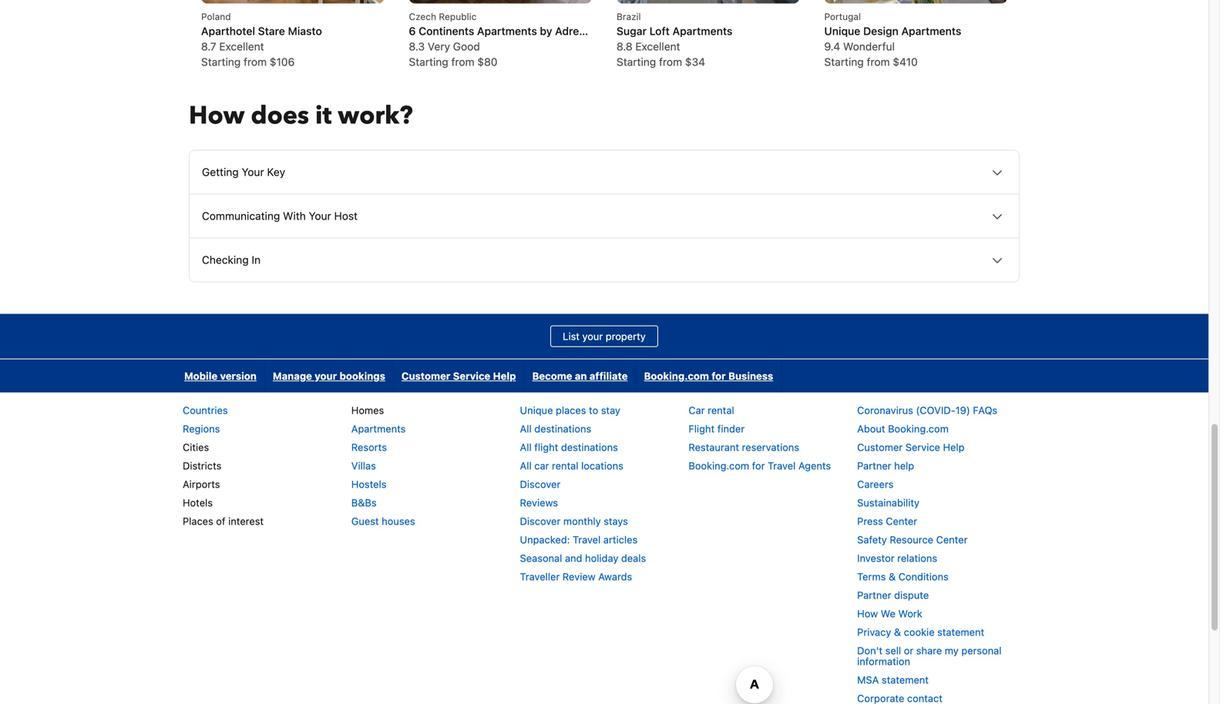 Task type: vqa. For each thing, say whether or not it's contained in the screenshot.
Districts Link
yes



Task type: describe. For each thing, give the bounding box(es) containing it.
checking
[[202, 254, 249, 266]]

starting for starting from $106
[[201, 56, 241, 68]]

your inside dropdown button
[[242, 166, 264, 179]]

0 vertical spatial service
[[453, 371, 491, 382]]

press center link
[[858, 516, 918, 528]]

version
[[220, 371, 257, 382]]

czech republic 6 continents apartments by adrez living 8.3 very good starting from $80
[[409, 11, 618, 68]]

terms
[[858, 571, 886, 583]]

seasonal
[[520, 553, 563, 565]]

getting your key
[[202, 166, 285, 179]]

how does it work?
[[189, 99, 413, 133]]

8.3 very
[[409, 40, 450, 53]]

1 discover from the top
[[520, 479, 561, 490]]

booking.com inside booking.com for business link
[[644, 371, 709, 382]]

getting
[[202, 166, 239, 179]]

safety resource center link
[[858, 534, 968, 546]]

customer service help link for become an affiliate
[[394, 360, 524, 393]]

countries regions cities districts airports hotels places of interest
[[183, 405, 264, 528]]

monthly
[[564, 516, 601, 528]]

traveller review awards link
[[520, 571, 633, 583]]

your for list
[[583, 331, 603, 342]]

getting your key button
[[190, 151, 1020, 194]]

partner help link
[[858, 460, 915, 472]]

locations
[[582, 460, 624, 472]]

terms & conditions link
[[858, 571, 949, 583]]

customer service help
[[402, 371, 516, 382]]

business
[[729, 371, 774, 382]]

restaurant
[[689, 442, 740, 453]]

navigation containing mobile version
[[177, 360, 782, 393]]

brazil
[[617, 11, 641, 22]]

rental inside car rental flight finder restaurant reservations booking.com for travel agents
[[708, 405, 735, 416]]

all destinations link
[[520, 423, 592, 435]]

republic
[[439, 11, 477, 22]]

from inside czech republic 6 continents apartments by adrez living 8.3 very good starting from $80
[[452, 56, 475, 68]]

flight finder link
[[689, 423, 745, 435]]

msa statement link
[[858, 675, 929, 686]]

investor
[[858, 553, 895, 565]]

careers
[[858, 479, 894, 490]]

apartments inside the brazil sugar loft apartments 8.8 excellent starting from $34
[[673, 25, 733, 37]]

1 vertical spatial statement
[[882, 675, 929, 686]]

guest houses link
[[352, 516, 415, 528]]

$34
[[685, 56, 706, 68]]

travel inside unique places to stay all destinations all flight destinations all car rental locations discover reviews discover monthly stays unpacked: travel articles seasonal and holiday deals traveller review awards
[[573, 534, 601, 546]]

from for 8.8 excellent
[[659, 56, 683, 68]]

safety
[[858, 534, 888, 546]]

coronavirus (covid-19) faqs link
[[858, 405, 998, 416]]

continents
[[419, 25, 475, 37]]

1 all from the top
[[520, 423, 532, 435]]

how we work link
[[858, 608, 923, 620]]

loft
[[650, 25, 670, 37]]

starting inside czech republic 6 continents apartments by adrez living 8.3 very good starting from $80
[[409, 56, 449, 68]]

work?
[[338, 99, 413, 133]]

coronavirus
[[858, 405, 914, 416]]

customer inside navigation
[[402, 371, 451, 382]]

0 horizontal spatial for
[[712, 371, 726, 382]]

2 partner from the top
[[858, 590, 892, 602]]

communicating with your host button
[[190, 195, 1020, 238]]

stay
[[601, 405, 621, 416]]

2 all from the top
[[520, 442, 532, 453]]

6
[[409, 25, 416, 37]]

sugar
[[617, 25, 647, 37]]

help inside coronavirus (covid-19) faqs about booking.com customer service help partner help careers sustainability press center safety resource center investor relations terms & conditions partner dispute how we work privacy & cookie statement don't sell or share my personal information msa statement
[[944, 442, 965, 453]]

mobile version link
[[177, 360, 264, 393]]

your for manage
[[315, 371, 337, 382]]

or
[[904, 645, 914, 657]]

privacy
[[858, 627, 892, 639]]

unique places to stay link
[[520, 405, 621, 416]]

unique inside unique places to stay all destinations all flight destinations all car rental locations discover reviews discover monthly stays unpacked: travel articles seasonal and holiday deals traveller review awards
[[520, 405, 553, 416]]

mobile
[[184, 371, 218, 382]]

coronavirus (covid-19) faqs about booking.com customer service help partner help careers sustainability press center safety resource center investor relations terms & conditions partner dispute how we work privacy & cookie statement don't sell or share my personal information msa statement
[[858, 405, 1002, 686]]

faqs
[[974, 405, 998, 416]]

restaurant reservations link
[[689, 442, 800, 453]]

dispute
[[895, 590, 929, 602]]

bookings
[[340, 371, 386, 382]]

portugal unique design apartments 9.4 wonderful starting from $410
[[825, 11, 962, 68]]

booking.com for travel agents link
[[689, 460, 831, 472]]

flight
[[535, 442, 559, 453]]

sustainability link
[[858, 497, 920, 509]]

affiliate
[[590, 371, 628, 382]]

places of interest link
[[183, 516, 264, 528]]

19)
[[956, 405, 971, 416]]

checking in button
[[190, 239, 1020, 282]]

seasonal and holiday deals link
[[520, 553, 646, 565]]

all car rental locations link
[[520, 460, 624, 472]]

adrez
[[555, 25, 585, 37]]

travel inside car rental flight finder restaurant reservations booking.com for travel agents
[[768, 460, 796, 472]]

1 partner from the top
[[858, 460, 892, 472]]

review
[[563, 571, 596, 583]]

mobile version
[[184, 371, 257, 382]]

conditions
[[899, 571, 949, 583]]



Task type: locate. For each thing, give the bounding box(es) containing it.
0 horizontal spatial center
[[886, 516, 918, 528]]

0 vertical spatial statement
[[938, 627, 985, 639]]

all up all flight destinations link
[[520, 423, 532, 435]]

become an affiliate link
[[525, 360, 636, 393]]

starting down 8.7 excellent
[[201, 56, 241, 68]]

awards
[[599, 571, 633, 583]]

for left business
[[712, 371, 726, 382]]

cookie
[[904, 627, 935, 639]]

press
[[858, 516, 884, 528]]

from for 9.4 wonderful
[[867, 56, 890, 68]]

booking.com up "car"
[[644, 371, 709, 382]]

how
[[189, 99, 245, 133], [858, 608, 878, 620]]

1 horizontal spatial unique
[[825, 25, 861, 37]]

starting for starting from $34
[[617, 56, 656, 68]]

manage
[[273, 371, 312, 382]]

from inside poland aparthotel stare miasto 8.7 excellent starting from $106
[[244, 56, 267, 68]]

your right manage
[[315, 371, 337, 382]]

good
[[453, 40, 480, 53]]

resource
[[890, 534, 934, 546]]

your inside 'dropdown button'
[[309, 210, 331, 222]]

9.4 wonderful
[[825, 40, 895, 53]]

partner up careers link
[[858, 460, 892, 472]]

0 vertical spatial your
[[583, 331, 603, 342]]

starting inside portugal unique design apartments 9.4 wonderful starting from $410
[[825, 56, 864, 68]]

manage your bookings link
[[265, 360, 393, 393]]

finder
[[718, 423, 745, 435]]

3 all from the top
[[520, 460, 532, 472]]

we
[[881, 608, 896, 620]]

regions
[[183, 423, 220, 435]]

don't sell or share my personal information link
[[858, 645, 1002, 668]]

how up privacy on the bottom
[[858, 608, 878, 620]]

aparthotel
[[201, 25, 255, 37]]

$410
[[893, 56, 918, 68]]

b&bs link
[[352, 497, 377, 509]]

stare
[[258, 25, 285, 37]]

unique down 'portugal'
[[825, 25, 861, 37]]

unpacked: travel articles link
[[520, 534, 638, 546]]

from for 8.7 excellent
[[244, 56, 267, 68]]

czech
[[409, 11, 437, 22]]

unpacked:
[[520, 534, 570, 546]]

1 vertical spatial travel
[[573, 534, 601, 546]]

0 horizontal spatial how
[[189, 99, 245, 133]]

1 vertical spatial your
[[309, 210, 331, 222]]

center up the resource
[[886, 516, 918, 528]]

0 horizontal spatial help
[[493, 371, 516, 382]]

1 vertical spatial booking.com
[[889, 423, 949, 435]]

(covid-
[[917, 405, 956, 416]]

your right list
[[583, 331, 603, 342]]

0 vertical spatial center
[[886, 516, 918, 528]]

reviews link
[[520, 497, 558, 509]]

don't
[[858, 645, 883, 657]]

1 horizontal spatial rental
[[708, 405, 735, 416]]

3 from from the left
[[659, 56, 683, 68]]

0 vertical spatial your
[[242, 166, 264, 179]]

& up sell
[[895, 627, 902, 639]]

service
[[453, 371, 491, 382], [906, 442, 941, 453]]

unique
[[825, 25, 861, 37], [520, 405, 553, 416]]

1 vertical spatial help
[[944, 442, 965, 453]]

2 starting from the left
[[409, 56, 449, 68]]

travel up the seasonal and holiday deals link
[[573, 534, 601, 546]]

1 vertical spatial &
[[895, 627, 902, 639]]

rental down all flight destinations link
[[552, 460, 579, 472]]

1 horizontal spatial your
[[309, 210, 331, 222]]

careers link
[[858, 479, 894, 490]]

checking in
[[202, 254, 261, 266]]

1 vertical spatial your
[[315, 371, 337, 382]]

starting down the 8.3 very
[[409, 56, 449, 68]]

booking.com for business link
[[637, 360, 781, 393]]

$80
[[478, 56, 498, 68]]

starting for starting from $410
[[825, 56, 864, 68]]

0 vertical spatial &
[[889, 571, 896, 583]]

your right 'with'
[[309, 210, 331, 222]]

rental up flight finder link
[[708, 405, 735, 416]]

all left "car"
[[520, 460, 532, 472]]

apartments inside portugal unique design apartments 9.4 wonderful starting from $410
[[902, 25, 962, 37]]

1 horizontal spatial your
[[583, 331, 603, 342]]

living
[[588, 25, 618, 37]]

communicating
[[202, 210, 280, 222]]

countries link
[[183, 405, 228, 416]]

apartments up $34
[[673, 25, 733, 37]]

statement down information
[[882, 675, 929, 686]]

from down good
[[452, 56, 475, 68]]

poland
[[201, 11, 231, 22]]

car
[[689, 405, 705, 416]]

destinations up locations
[[561, 442, 618, 453]]

how up getting
[[189, 99, 245, 133]]

1 horizontal spatial statement
[[938, 627, 985, 639]]

$106
[[270, 56, 295, 68]]

1 horizontal spatial for
[[752, 460, 765, 472]]

1 vertical spatial center
[[937, 534, 968, 546]]

customer
[[402, 371, 451, 382], [858, 442, 903, 453]]

how does it work? element
[[189, 150, 1020, 283]]

from left '$106' at the top of the page
[[244, 56, 267, 68]]

1 horizontal spatial service
[[906, 442, 941, 453]]

in
[[252, 254, 261, 266]]

interest
[[228, 516, 264, 528]]

1 vertical spatial discover
[[520, 516, 561, 528]]

customer right bookings
[[402, 371, 451, 382]]

customer inside coronavirus (covid-19) faqs about booking.com customer service help partner help careers sustainability press center safety resource center investor relations terms & conditions partner dispute how we work privacy & cookie statement don't sell or share my personal information msa statement
[[858, 442, 903, 453]]

from left $34
[[659, 56, 683, 68]]

destinations
[[535, 423, 592, 435], [561, 442, 618, 453]]

1 vertical spatial destinations
[[561, 442, 618, 453]]

to
[[589, 405, 599, 416]]

discover link
[[520, 479, 561, 490]]

1 horizontal spatial customer
[[858, 442, 903, 453]]

booking.com inside car rental flight finder restaurant reservations booking.com for travel agents
[[689, 460, 750, 472]]

booking.com inside coronavirus (covid-19) faqs about booking.com customer service help partner help careers sustainability press center safety resource center investor relations terms & conditions partner dispute how we work privacy & cookie statement don't sell or share my personal information msa statement
[[889, 423, 949, 435]]

service inside coronavirus (covid-19) faqs about booking.com customer service help partner help careers sustainability press center safety resource center investor relations terms & conditions partner dispute how we work privacy & cookie statement don't sell or share my personal information msa statement
[[906, 442, 941, 453]]

0 vertical spatial booking.com
[[644, 371, 709, 382]]

0 vertical spatial unique
[[825, 25, 861, 37]]

navigation
[[177, 360, 782, 393]]

1 horizontal spatial center
[[937, 534, 968, 546]]

partner down terms
[[858, 590, 892, 602]]

discover down reviews
[[520, 516, 561, 528]]

your
[[583, 331, 603, 342], [315, 371, 337, 382]]

center up relations
[[937, 534, 968, 546]]

hostels
[[352, 479, 387, 490]]

help down '19)'
[[944, 442, 965, 453]]

0 horizontal spatial your
[[242, 166, 264, 179]]

booking.com for business
[[644, 371, 774, 382]]

how inside coronavirus (covid-19) faqs about booking.com customer service help partner help careers sustainability press center safety resource center investor relations terms & conditions partner dispute how we work privacy & cookie statement don't sell or share my personal information msa statement
[[858, 608, 878, 620]]

travel down "reservations"
[[768, 460, 796, 472]]

apartments up resorts
[[352, 423, 406, 435]]

0 vertical spatial discover
[[520, 479, 561, 490]]

it
[[315, 99, 332, 133]]

apartments up $80
[[477, 25, 537, 37]]

unique inside portugal unique design apartments 9.4 wonderful starting from $410
[[825, 25, 861, 37]]

1 vertical spatial unique
[[520, 405, 553, 416]]

0 vertical spatial destinations
[[535, 423, 592, 435]]

for down "reservations"
[[752, 460, 765, 472]]

customer up partner help link
[[858, 442, 903, 453]]

0 vertical spatial partner
[[858, 460, 892, 472]]

0 horizontal spatial statement
[[882, 675, 929, 686]]

brazil sugar loft apartments 8.8 excellent starting from $34
[[617, 11, 733, 68]]

1 vertical spatial for
[[752, 460, 765, 472]]

0 vertical spatial for
[[712, 371, 726, 382]]

help
[[895, 460, 915, 472]]

1 horizontal spatial customer service help link
[[858, 442, 965, 453]]

investor relations link
[[858, 553, 938, 565]]

1 vertical spatial customer
[[858, 442, 903, 453]]

1 horizontal spatial help
[[944, 442, 965, 453]]

places
[[183, 516, 213, 528]]

apartments inside homes apartments resorts villas hostels b&bs guest houses
[[352, 423, 406, 435]]

1 vertical spatial all
[[520, 442, 532, 453]]

0 vertical spatial rental
[[708, 405, 735, 416]]

cities link
[[183, 442, 209, 453]]

apartments up the $410
[[902, 25, 962, 37]]

homes apartments resorts villas hostels b&bs guest houses
[[352, 405, 415, 528]]

1 from from the left
[[244, 56, 267, 68]]

booking.com down coronavirus (covid-19) faqs link
[[889, 423, 949, 435]]

starting down the 9.4 wonderful at the top right of the page
[[825, 56, 864, 68]]

resorts
[[352, 442, 387, 453]]

1 starting from the left
[[201, 56, 241, 68]]

starting
[[201, 56, 241, 68], [409, 56, 449, 68], [617, 56, 656, 68], [825, 56, 864, 68]]

rental inside unique places to stay all destinations all flight destinations all car rental locations discover reviews discover monthly stays unpacked: travel articles seasonal and holiday deals traveller review awards
[[552, 460, 579, 472]]

design
[[864, 25, 899, 37]]

0 horizontal spatial customer service help link
[[394, 360, 524, 393]]

for inside car rental flight finder restaurant reservations booking.com for travel agents
[[752, 460, 765, 472]]

2 from from the left
[[452, 56, 475, 68]]

1 horizontal spatial travel
[[768, 460, 796, 472]]

booking.com down restaurant
[[689, 460, 750, 472]]

villas
[[352, 460, 376, 472]]

1 vertical spatial rental
[[552, 460, 579, 472]]

0 horizontal spatial rental
[[552, 460, 579, 472]]

hotels
[[183, 497, 213, 509]]

2 vertical spatial all
[[520, 460, 532, 472]]

2 vertical spatial booking.com
[[689, 460, 750, 472]]

discover up the reviews link
[[520, 479, 561, 490]]

1 vertical spatial how
[[858, 608, 878, 620]]

0 vertical spatial how
[[189, 99, 245, 133]]

from inside the brazil sugar loft apartments 8.8 excellent starting from $34
[[659, 56, 683, 68]]

share
[[917, 645, 943, 657]]

from down the 9.4 wonderful at the top right of the page
[[867, 56, 890, 68]]

list your property
[[563, 331, 646, 342]]

relations
[[898, 553, 938, 565]]

starting down 8.8 excellent
[[617, 56, 656, 68]]

articles
[[604, 534, 638, 546]]

starting inside the brazil sugar loft apartments 8.8 excellent starting from $34
[[617, 56, 656, 68]]

villas link
[[352, 460, 376, 472]]

& up 'partner dispute' link
[[889, 571, 896, 583]]

destinations up all flight destinations link
[[535, 423, 592, 435]]

unique up all destinations link
[[520, 405, 553, 416]]

0 vertical spatial help
[[493, 371, 516, 382]]

4 from from the left
[[867, 56, 890, 68]]

4 starting from the left
[[825, 56, 864, 68]]

3 starting from the left
[[617, 56, 656, 68]]

0 vertical spatial travel
[[768, 460, 796, 472]]

from inside portugal unique design apartments 9.4 wonderful starting from $410
[[867, 56, 890, 68]]

my
[[945, 645, 959, 657]]

0 horizontal spatial travel
[[573, 534, 601, 546]]

booking.com
[[644, 371, 709, 382], [889, 423, 949, 435], [689, 460, 750, 472]]

resorts link
[[352, 442, 387, 453]]

8.7 excellent
[[201, 40, 264, 53]]

apartments
[[477, 25, 537, 37], [673, 25, 733, 37], [902, 25, 962, 37], [352, 423, 406, 435]]

apartments inside czech republic 6 continents apartments by adrez living 8.3 very good starting from $80
[[477, 25, 537, 37]]

car rental link
[[689, 405, 735, 416]]

1 vertical spatial partner
[[858, 590, 892, 602]]

0 horizontal spatial your
[[315, 371, 337, 382]]

starting inside poland aparthotel stare miasto 8.7 excellent starting from $106
[[201, 56, 241, 68]]

0 vertical spatial customer
[[402, 371, 451, 382]]

1 vertical spatial service
[[906, 442, 941, 453]]

0 horizontal spatial customer
[[402, 371, 451, 382]]

become
[[533, 371, 573, 382]]

all left flight
[[520, 442, 532, 453]]

0 vertical spatial customer service help link
[[394, 360, 524, 393]]

statement up my at the right
[[938, 627, 985, 639]]

airports
[[183, 479, 220, 490]]

cities
[[183, 442, 209, 453]]

0 horizontal spatial unique
[[520, 405, 553, 416]]

partner dispute link
[[858, 590, 929, 602]]

your left 'key' at the left of page
[[242, 166, 264, 179]]

rental
[[708, 405, 735, 416], [552, 460, 579, 472]]

houses
[[382, 516, 415, 528]]

0 vertical spatial all
[[520, 423, 532, 435]]

about booking.com link
[[858, 423, 949, 435]]

customer service help link for partner help
[[858, 442, 965, 453]]

0 horizontal spatial service
[[453, 371, 491, 382]]

help left become on the bottom
[[493, 371, 516, 382]]

1 vertical spatial customer service help link
[[858, 442, 965, 453]]

2 discover from the top
[[520, 516, 561, 528]]

partner
[[858, 460, 892, 472], [858, 590, 892, 602]]

car rental flight finder restaurant reservations booking.com for travel agents
[[689, 405, 831, 472]]

1 horizontal spatial how
[[858, 608, 878, 620]]



